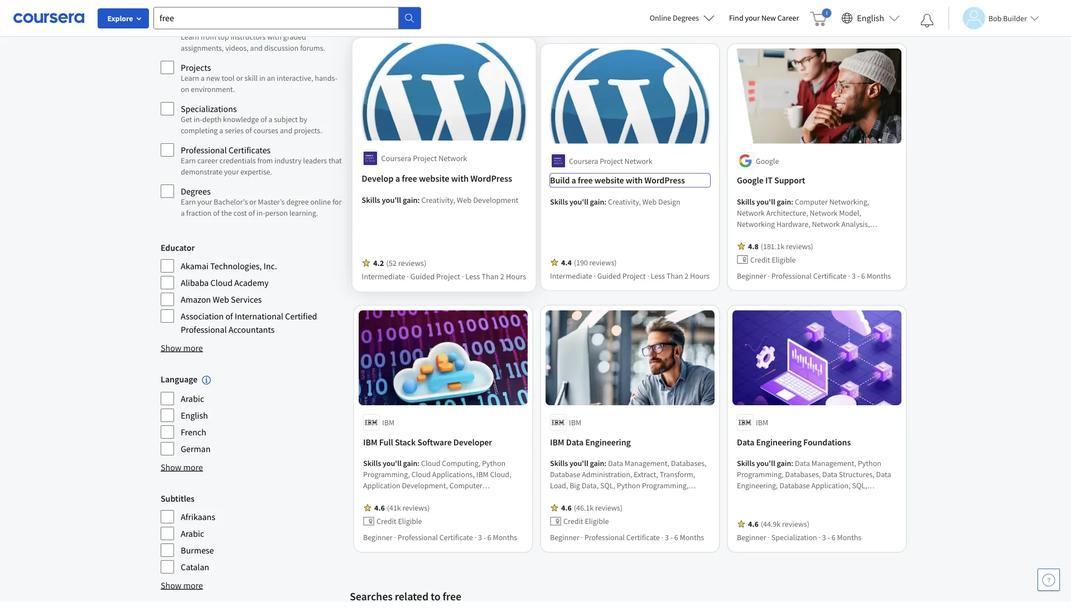 Task type: locate. For each thing, give the bounding box(es) containing it.
0 horizontal spatial hands-
[[181, 2, 203, 12]]

english right shopping cart: 1 item image
[[857, 13, 885, 24]]

1 horizontal spatial hours
[[690, 271, 710, 281]]

0 horizontal spatial 1
[[426, 9, 430, 19]]

2 horizontal spatial 4.6
[[748, 519, 759, 530]]

0 horizontal spatial english
[[181, 410, 208, 421]]

2 horizontal spatial credit
[[751, 255, 771, 265]]

web inside educator group
[[213, 294, 229, 305]]

1 horizontal spatial coursera project network
[[569, 156, 653, 166]]

gain down support
[[777, 197, 792, 207]]

reviews) right (41k
[[403, 503, 430, 513]]

0 horizontal spatial 4.6
[[375, 503, 385, 513]]

: for build a free website with wordpress
[[605, 197, 607, 207]]

from
[[201, 32, 216, 42], [257, 156, 273, 166]]

earn
[[181, 156, 196, 166], [181, 197, 196, 207]]

show down german on the bottom left of page
[[161, 462, 182, 473]]

web down cloud
[[213, 294, 229, 305]]

0 vertical spatial or
[[236, 73, 243, 83]]

beginner
[[363, 9, 393, 19], [550, 9, 580, 19], [737, 9, 767, 19], [737, 271, 767, 281], [363, 533, 393, 543], [550, 533, 580, 543], [737, 533, 767, 543]]

skills for build a free website with wordpress
[[550, 197, 568, 207]]

1 horizontal spatial web
[[457, 195, 472, 206]]

educator group
[[161, 241, 343, 337]]

1 vertical spatial google
[[737, 175, 764, 186]]

learn left new
[[181, 73, 199, 83]]

amazon web services
[[181, 294, 262, 305]]

0 vertical spatial google
[[756, 156, 779, 166]]

2 learn from the top
[[181, 73, 199, 83]]

0 horizontal spatial free
[[402, 173, 417, 184]]

skills for develop a free website with wordpress
[[362, 195, 380, 206]]

wordpress up the design in the top of the page
[[645, 175, 685, 186]]

learn from top instructors with graded assignments, videos, and discussion forums.
[[181, 32, 325, 53]]

1 horizontal spatial 2
[[501, 272, 505, 282]]

1 left online
[[613, 9, 617, 19]]

a inside learn a new tool or skill in an interactive, hands- on environment.
[[201, 73, 205, 83]]

1 vertical spatial from
[[257, 156, 273, 166]]

guided down 4.4 (190 reviews)
[[598, 271, 621, 281]]

intermediate · guided project · less than 2 hours for develop
[[362, 272, 526, 282]]

on inside "build job-relevant skills in under 2 hours with hands-on tutorials."
[[203, 2, 212, 12]]

intermediate down 4.4
[[550, 271, 593, 281]]

gain down develop a free website with wordpress
[[403, 195, 418, 206]]

0 vertical spatial show
[[161, 343, 182, 354]]

beginner · course · 1 - 3 months
[[550, 9, 652, 19], [737, 9, 839, 19]]

arabic up burmese
[[181, 528, 204, 540]]

online
[[310, 197, 331, 207]]

demonstrate
[[181, 167, 223, 177]]

on
[[203, 2, 212, 12], [181, 84, 189, 94]]

1 horizontal spatial intermediate · guided project · less than 2 hours
[[550, 271, 710, 281]]

credit eligible for stack
[[377, 517, 422, 527]]

0 horizontal spatial intermediate · guided project · less than 2 hours
[[362, 272, 526, 282]]

4.8
[[748, 241, 759, 251]]

: down develop a free website with wordpress
[[418, 195, 420, 206]]

free inside "link"
[[402, 173, 417, 184]]

association of international certified professional accountants
[[181, 311, 317, 335]]

show for german
[[161, 462, 182, 473]]

wordpress inside "link"
[[471, 173, 512, 184]]

professional down the 4.6 (46.1k reviews)
[[585, 533, 625, 543]]

1 beginner · course · 1 - 3 months from the left
[[550, 9, 652, 19]]

google it support link
[[737, 174, 897, 187]]

eligible
[[772, 255, 796, 265], [398, 517, 422, 527], [585, 517, 609, 527]]

with up skills you'll gain : creativity, web development
[[451, 173, 469, 184]]

1 horizontal spatial 4.6
[[561, 503, 572, 513]]

website inside build a free website with wordpress link
[[595, 175, 624, 186]]

0 vertical spatial build
[[181, 0, 198, 1]]

skills you'll gain : down ibm data engineering
[[550, 459, 608, 469]]

earn inside 'earn career credentials from industry leaders that demonstrate your expertise.'
[[181, 156, 196, 166]]

coursera up develop
[[381, 153, 412, 164]]

web left the design in the top of the page
[[643, 197, 657, 207]]

degrees
[[673, 13, 699, 23], [181, 186, 211, 197]]

show down catalan
[[161, 580, 182, 591]]

1 horizontal spatial beginner · course · 1 - 3 months
[[737, 9, 839, 19]]

1 left 4
[[426, 9, 430, 19]]

0 vertical spatial arabic
[[181, 393, 204, 405]]

2 inside "build job-relevant skills in under 2 hours with hands-on tutorials."
[[287, 0, 291, 1]]

3
[[622, 9, 626, 19], [809, 9, 813, 19], [852, 271, 856, 281], [478, 533, 482, 543], [665, 533, 669, 543], [823, 533, 826, 543]]

projects
[[181, 62, 211, 73]]

2 beginner · course · 1 - 3 months from the left
[[737, 9, 839, 19]]

4.6 (41k reviews)
[[375, 503, 430, 513]]

network up develop a free website with wordpress "link"
[[439, 153, 467, 164]]

industry
[[275, 156, 302, 166]]

0 horizontal spatial and
[[250, 43, 263, 53]]

show notifications image
[[921, 14, 934, 27]]

2 for build a free website with wordpress
[[685, 271, 689, 281]]

cost
[[234, 208, 247, 218]]

specialization
[[772, 533, 818, 543]]

skills for data engineering foundations
[[737, 459, 755, 469]]

data
[[566, 437, 584, 448], [737, 437, 755, 448]]

1 horizontal spatial in-
[[257, 208, 265, 218]]

1 earn from the top
[[181, 156, 196, 166]]

with inside learn from top instructors with graded assignments, videos, and discussion forums.
[[267, 32, 282, 42]]

0 vertical spatial earn
[[181, 156, 196, 166]]

earn inside earn your bachelor's or master's degree online for a fraction of the cost of in-person learning.
[[181, 197, 196, 207]]

hands- for learn a new tool or skill in an interactive, hands- on environment.
[[315, 73, 338, 83]]

1 horizontal spatial beginner · professional certificate · 3 - 6 months
[[550, 533, 704, 543]]

job-
[[199, 0, 212, 1]]

professional down 4.8 (181.1k reviews)
[[772, 271, 812, 281]]

0 horizontal spatial 2
[[287, 0, 291, 1]]

0 horizontal spatial credit eligible
[[377, 517, 422, 527]]

ibm
[[382, 418, 395, 428], [569, 418, 582, 428], [756, 418, 769, 428], [363, 437, 378, 448], [550, 437, 565, 448]]

0 horizontal spatial eligible
[[398, 517, 422, 527]]

more
[[183, 343, 203, 354], [183, 462, 203, 473], [183, 580, 203, 591]]

engineering
[[586, 437, 631, 448], [756, 437, 802, 448]]

: down support
[[792, 197, 794, 207]]

0 vertical spatial show more button
[[161, 342, 203, 355]]

google it support
[[737, 175, 806, 186]]

ibm for engineering
[[756, 418, 769, 428]]

or left master's
[[250, 197, 256, 207]]

reviews) for google it support
[[786, 241, 814, 251]]

1
[[426, 9, 430, 19], [613, 9, 617, 19], [800, 9, 804, 19]]

1 horizontal spatial network
[[625, 156, 653, 166]]

than for build a free website with wordpress
[[667, 271, 683, 281]]

with up discussion
[[267, 32, 282, 42]]

2 horizontal spatial 2
[[685, 271, 689, 281]]

network up build a free website with wordpress link on the right top of the page
[[625, 156, 653, 166]]

2 vertical spatial your
[[197, 197, 212, 207]]

ibm data engineering
[[550, 437, 631, 448]]

eligible down 4.8 (181.1k reviews)
[[772, 255, 796, 265]]

0 vertical spatial your
[[745, 13, 760, 23]]

coursera project network up develop a free website with wordpress
[[381, 153, 467, 164]]

2 horizontal spatial course
[[772, 9, 795, 19]]

1 horizontal spatial eligible
[[585, 517, 609, 527]]

of up courses
[[261, 114, 267, 124]]

learn up assignments,
[[181, 32, 199, 42]]

free up skills you'll gain : creativity, web design
[[578, 175, 593, 186]]

beginner · professional certificate · 3 - 6 months down 4.6 (41k reviews)
[[363, 533, 518, 543]]

What do you want to learn? text field
[[153, 7, 399, 29]]

ibm for full
[[382, 418, 395, 428]]

1 horizontal spatial credit
[[564, 517, 584, 527]]

intermediate
[[550, 271, 593, 281], [362, 272, 405, 282]]

0 horizontal spatial or
[[236, 73, 243, 83]]

1 horizontal spatial engineering
[[756, 437, 802, 448]]

0 vertical spatial in-
[[194, 114, 202, 124]]

0 horizontal spatial beginner · professional certificate · 3 - 6 months
[[363, 533, 518, 543]]

·
[[394, 9, 396, 19], [422, 9, 424, 19], [581, 9, 583, 19], [609, 9, 611, 19], [768, 9, 770, 19], [796, 9, 798, 19], [594, 271, 596, 281], [648, 271, 650, 281], [768, 271, 770, 281], [849, 271, 851, 281], [407, 272, 409, 282], [462, 272, 464, 282], [394, 533, 396, 543], [475, 533, 477, 543], [581, 533, 583, 543], [662, 533, 664, 543], [768, 533, 770, 543], [819, 533, 821, 543]]

2 data from the left
[[737, 437, 755, 448]]

0 vertical spatial from
[[201, 32, 216, 42]]

build for build a free website with wordpress
[[550, 175, 570, 186]]

2 vertical spatial show
[[161, 580, 182, 591]]

career
[[197, 156, 218, 166]]

guided for develop
[[411, 272, 435, 282]]

earn for professional certificates
[[181, 156, 196, 166]]

4.6
[[375, 503, 385, 513], [561, 503, 572, 513], [748, 519, 759, 530]]

instructors
[[231, 32, 266, 42]]

1 horizontal spatial website
[[595, 175, 624, 186]]

academy
[[234, 277, 269, 289]]

0 horizontal spatial coursera project network
[[381, 153, 467, 164]]

you'll down data engineering foundations
[[757, 459, 776, 469]]

0 horizontal spatial website
[[419, 173, 450, 184]]

full
[[379, 437, 393, 448]]

2 vertical spatial show more button
[[161, 579, 203, 593]]

1 horizontal spatial creativity,
[[608, 197, 641, 207]]

2 course from the left
[[585, 9, 608, 19]]

professional
[[181, 145, 227, 156], [772, 271, 812, 281], [181, 324, 227, 335], [398, 533, 438, 543], [585, 533, 625, 543]]

google for google it support
[[737, 175, 764, 186]]

2 horizontal spatial your
[[745, 13, 760, 23]]

a right develop
[[396, 173, 400, 184]]

1 vertical spatial degrees
[[181, 186, 211, 197]]

coursera for develop
[[381, 153, 412, 164]]

with right hours
[[313, 0, 328, 1]]

3 show more from the top
[[161, 580, 203, 591]]

0 vertical spatial and
[[250, 43, 263, 53]]

2 for develop a free website with wordpress
[[501, 272, 505, 282]]

cloud
[[211, 277, 233, 289]]

you'll down build a free website with wordpress
[[570, 197, 589, 207]]

google left it
[[737, 175, 764, 186]]

2 more from the top
[[183, 462, 203, 473]]

with for build a free website with wordpress
[[626, 175, 643, 186]]

: for ibm full stack software developer
[[418, 459, 420, 469]]

1 horizontal spatial credit eligible
[[564, 517, 609, 527]]

from up expertise.
[[257, 156, 273, 166]]

and down subject
[[280, 126, 293, 136]]

skill
[[245, 73, 258, 83]]

show more button up the language
[[161, 342, 203, 355]]

wordpress up development
[[471, 173, 512, 184]]

0 vertical spatial more
[[183, 343, 203, 354]]

months
[[628, 9, 652, 19], [814, 9, 839, 19], [867, 271, 891, 281], [493, 533, 518, 543], [680, 533, 704, 543], [837, 533, 862, 543]]

on down projects
[[181, 84, 189, 94]]

2 show more button from the top
[[161, 461, 203, 474]]

0 horizontal spatial network
[[439, 153, 467, 164]]

0 horizontal spatial in-
[[194, 114, 202, 124]]

1 horizontal spatial coursera
[[569, 156, 599, 166]]

hands- right interactive,
[[315, 73, 338, 83]]

3 show more button from the top
[[161, 579, 203, 593]]

online degrees
[[650, 13, 699, 23]]

gain for develop a free website with wordpress
[[403, 195, 418, 206]]

2 engineering from the left
[[756, 437, 802, 448]]

earn career credentials from industry leaders that demonstrate your expertise.
[[181, 156, 342, 177]]

1 vertical spatial in
[[259, 73, 266, 83]]

certificate for google it support
[[814, 271, 847, 281]]

0 horizontal spatial intermediate
[[362, 272, 405, 282]]

website for build
[[595, 175, 624, 186]]

earn up fraction
[[181, 197, 196, 207]]

0 horizontal spatial guided
[[411, 272, 435, 282]]

credit eligible down (46.1k
[[564, 517, 609, 527]]

learn inside learn from top instructors with graded assignments, videos, and discussion forums.
[[181, 32, 199, 42]]

hours for develop a free website with wordpress
[[506, 272, 526, 282]]

credit down (46.1k
[[564, 517, 584, 527]]

wordpress for build a free website with wordpress
[[645, 175, 685, 186]]

4.6 for engineering
[[748, 519, 759, 530]]

reviews) for build a free website with wordpress
[[590, 257, 617, 268]]

intermediate · guided project · less than 2 hours
[[550, 271, 710, 281], [362, 272, 526, 282]]

2
[[287, 0, 291, 1], [685, 271, 689, 281], [501, 272, 505, 282]]

website up skills you'll gain : creativity, web development
[[419, 173, 450, 184]]

creativity, down develop a free website with wordpress
[[422, 195, 455, 206]]

0 horizontal spatial credit
[[377, 517, 397, 527]]

credit for data
[[564, 517, 584, 527]]

you'll for google it support
[[757, 197, 776, 207]]

3 show from the top
[[161, 580, 182, 591]]

reviews) up specialization
[[783, 519, 810, 530]]

0 horizontal spatial than
[[482, 272, 499, 282]]

online
[[650, 13, 672, 23]]

a inside "link"
[[396, 173, 400, 184]]

1 vertical spatial show more
[[161, 462, 203, 473]]

on down the job-
[[203, 2, 212, 12]]

2 arabic from the top
[[181, 528, 204, 540]]

builder
[[1004, 13, 1027, 23]]

coursera up build a free website with wordpress
[[569, 156, 599, 166]]

1 vertical spatial learn
[[181, 73, 199, 83]]

1 vertical spatial english
[[181, 410, 208, 421]]

website
[[419, 173, 450, 184], [595, 175, 624, 186]]

(181.1k
[[761, 241, 785, 251]]

1 vertical spatial or
[[250, 197, 256, 207]]

0 vertical spatial hands-
[[181, 2, 203, 12]]

certificate for ibm full stack software developer
[[440, 533, 473, 543]]

1 horizontal spatial 1
[[613, 9, 617, 19]]

credit eligible
[[751, 255, 796, 265], [377, 517, 422, 527], [564, 517, 609, 527]]

coursera
[[381, 153, 412, 164], [569, 156, 599, 166]]

: for ibm data engineering
[[605, 459, 607, 469]]

specializations
[[181, 103, 237, 114]]

credit eligible down 4.6 (41k reviews)
[[377, 517, 422, 527]]

1 horizontal spatial less
[[651, 271, 665, 281]]

1 horizontal spatial from
[[257, 156, 273, 166]]

in- up completing
[[194, 114, 202, 124]]

creativity, down build a free website with wordpress link on the right top of the page
[[608, 197, 641, 207]]

4.6 for full
[[375, 503, 385, 513]]

expertise.
[[240, 167, 272, 177]]

learn for projects
[[181, 73, 199, 83]]

0 horizontal spatial data
[[566, 437, 584, 448]]

show more button down catalan
[[161, 579, 203, 593]]

beginner · professional certificate · 3 - 6 months down the 4.6 (46.1k reviews)
[[550, 533, 704, 543]]

a left fraction
[[181, 208, 185, 218]]

english up french
[[181, 410, 208, 421]]

degrees right online
[[673, 13, 699, 23]]

show more up the language
[[161, 343, 203, 354]]

arabic inside 'subtitles' group
[[181, 528, 204, 540]]

or right tool
[[236, 73, 243, 83]]

1 show more from the top
[[161, 343, 203, 354]]

learn for courses
[[181, 32, 199, 42]]

learn
[[181, 32, 199, 42], [181, 73, 199, 83]]

accountants
[[229, 324, 275, 335]]

in left the an
[[259, 73, 266, 83]]

hands-
[[181, 2, 203, 12], [315, 73, 338, 83]]

help center image
[[1043, 574, 1056, 587]]

reviews) for ibm full stack software developer
[[403, 503, 430, 513]]

a up courses
[[269, 114, 273, 124]]

0 horizontal spatial hours
[[506, 272, 526, 282]]

show more button down german on the bottom left of page
[[161, 461, 203, 474]]

web down develop a free website with wordpress "link"
[[457, 195, 472, 206]]

0 vertical spatial english
[[857, 13, 885, 24]]

a up skills you'll gain : creativity, web design
[[572, 175, 576, 186]]

show more down catalan
[[161, 580, 203, 591]]

skills you'll gain : for engineering
[[737, 459, 795, 469]]

2 show more from the top
[[161, 462, 203, 473]]

development
[[473, 195, 519, 206]]

build a free website with wordpress link
[[550, 174, 711, 187]]

learn inside learn a new tool or skill in an interactive, hands- on environment.
[[181, 73, 199, 83]]

guided down 4.2 (52 reviews)
[[411, 272, 435, 282]]

1 vertical spatial your
[[224, 167, 239, 177]]

4.8 (181.1k reviews)
[[748, 241, 814, 251]]

1 horizontal spatial build
[[550, 175, 570, 186]]

0 horizontal spatial degrees
[[181, 186, 211, 197]]

web for build a free website with wordpress
[[643, 197, 657, 207]]

intermediate down '4.2'
[[362, 272, 405, 282]]

free for build
[[578, 175, 593, 186]]

2 earn from the top
[[181, 197, 196, 207]]

design
[[659, 197, 681, 207]]

website up skills you'll gain : creativity, web design
[[595, 175, 624, 186]]

stack
[[395, 437, 416, 448]]

degrees down 'demonstrate'
[[181, 186, 211, 197]]

gain down build a free website with wordpress
[[590, 197, 605, 207]]

arabic down information about this filter group icon
[[181, 393, 204, 405]]

your inside earn your bachelor's or master's degree online for a fraction of the cost of in-person learning.
[[197, 197, 212, 207]]

-
[[431, 9, 434, 19], [618, 9, 621, 19], [805, 9, 807, 19], [858, 271, 860, 281], [484, 533, 486, 543], [671, 533, 673, 543], [828, 533, 830, 543]]

hands- inside learn a new tool or skill in an interactive, hands- on environment.
[[315, 73, 338, 83]]

hands- down the job-
[[181, 2, 203, 12]]

1 horizontal spatial english
[[857, 13, 885, 24]]

and down instructors
[[250, 43, 263, 53]]

english inside button
[[857, 13, 885, 24]]

develop a free website with wordpress link
[[362, 172, 527, 185]]

: for develop a free website with wordpress
[[418, 195, 420, 206]]

2 horizontal spatial web
[[643, 197, 657, 207]]

coursera project network for develop
[[381, 153, 467, 164]]

catalan
[[181, 562, 209, 573]]

foundations
[[804, 437, 851, 448]]

your down credentials
[[224, 167, 239, 177]]

or inside learn a new tool or skill in an interactive, hands- on environment.
[[236, 73, 243, 83]]

1 vertical spatial in-
[[257, 208, 265, 218]]

1 vertical spatial build
[[550, 175, 570, 186]]

eligible down 4.6 (41k reviews)
[[398, 517, 422, 527]]

None search field
[[153, 7, 421, 29]]

subject
[[274, 114, 298, 124]]

your right the find
[[745, 13, 760, 23]]

website inside develop a free website with wordpress "link"
[[419, 173, 450, 184]]

fraction
[[186, 208, 212, 218]]

course
[[398, 9, 421, 19], [585, 9, 608, 19], [772, 9, 795, 19]]

less for develop a free website with wordpress
[[466, 272, 480, 282]]

earn for degrees
[[181, 197, 196, 207]]

gain
[[403, 195, 418, 206], [590, 197, 605, 207], [777, 197, 792, 207], [403, 459, 418, 469], [590, 459, 605, 469], [777, 459, 792, 469]]

0 horizontal spatial certificate
[[440, 533, 473, 543]]

1 vertical spatial hands-
[[315, 73, 338, 83]]

with for develop a free website with wordpress
[[451, 173, 469, 184]]

0 vertical spatial in
[[259, 0, 265, 1]]

1 learn from the top
[[181, 32, 199, 42]]

on for tutorials.
[[203, 2, 212, 12]]

4
[[435, 9, 439, 19]]

1 show more button from the top
[[161, 342, 203, 355]]

of down knowledge
[[245, 126, 252, 136]]

0 vertical spatial show more
[[161, 343, 203, 354]]

leaders
[[303, 156, 327, 166]]

of inside association of international certified professional accountants
[[226, 311, 233, 322]]

hands- inside "build job-relevant skills in under 2 hours with hands-on tutorials."
[[181, 2, 203, 12]]

new
[[762, 13, 776, 23]]

you'll down it
[[757, 197, 776, 207]]

tool
[[222, 73, 235, 83]]

explore
[[107, 13, 133, 23]]

: down build a free website with wordpress
[[605, 197, 607, 207]]

language group
[[161, 373, 343, 456]]

credit eligible for engineering
[[564, 517, 609, 527]]

in inside learn a new tool or skill in an interactive, hands- on environment.
[[259, 73, 266, 83]]

hours
[[690, 271, 710, 281], [506, 272, 526, 282]]

more down catalan
[[183, 580, 203, 591]]

1 horizontal spatial or
[[250, 197, 256, 207]]

credit down (41k
[[377, 517, 397, 527]]

hours for build a free website with wordpress
[[690, 271, 710, 281]]

1 horizontal spatial data
[[737, 437, 755, 448]]

for
[[333, 197, 342, 207]]

4.6 for data
[[561, 503, 572, 513]]

coursera project network up build a free website with wordpress
[[569, 156, 653, 166]]

professional down 4.6 (41k reviews)
[[398, 533, 438, 543]]

1 horizontal spatial wordpress
[[645, 175, 685, 186]]

2 horizontal spatial beginner · professional certificate · 3 - 6 months
[[737, 271, 891, 281]]

1 vertical spatial on
[[181, 84, 189, 94]]

credit for it
[[751, 255, 771, 265]]

1 horizontal spatial degrees
[[673, 13, 699, 23]]

show more button for association of international certified professional accountants
[[161, 342, 203, 355]]

credit
[[751, 255, 771, 265], [377, 517, 397, 527], [564, 517, 584, 527]]

free for develop
[[402, 173, 417, 184]]

0 horizontal spatial your
[[197, 197, 212, 207]]

0 horizontal spatial from
[[201, 32, 216, 42]]

4.6 left (41k
[[375, 503, 385, 513]]

intermediate · guided project · less than 2 hours for build
[[550, 271, 710, 281]]

more for german
[[183, 462, 203, 473]]

: for data engineering foundations
[[792, 459, 794, 469]]

or inside earn your bachelor's or master's degree online for a fraction of the cost of in-person learning.
[[250, 197, 256, 207]]

4.6 left (46.1k
[[561, 503, 572, 513]]

network for develop a free website with wordpress
[[439, 153, 467, 164]]

0 horizontal spatial coursera
[[381, 153, 412, 164]]

google inside google it support link
[[737, 175, 764, 186]]

information about this filter group image
[[202, 376, 211, 385]]

more down german on the bottom left of page
[[183, 462, 203, 473]]

international
[[235, 311, 283, 322]]

gain down ibm data engineering
[[590, 459, 605, 469]]

build inside "build job-relevant skills in under 2 hours with hands-on tutorials."
[[181, 0, 198, 1]]

0 horizontal spatial beginner · course · 1 - 3 months
[[550, 9, 652, 19]]

professional for ibm data engineering
[[585, 533, 625, 543]]

1 arabic from the top
[[181, 393, 204, 405]]

0 horizontal spatial wordpress
[[471, 173, 512, 184]]

: down the ibm full stack software developer
[[418, 459, 420, 469]]

show for catalan
[[161, 580, 182, 591]]

creativity, for develop
[[422, 195, 455, 206]]

skills you'll gain : down it
[[737, 197, 795, 207]]

with inside "link"
[[451, 173, 469, 184]]

2 horizontal spatial 1
[[800, 9, 804, 19]]

1 right 'career'
[[800, 9, 804, 19]]

1 show from the top
[[161, 343, 182, 354]]

0 horizontal spatial creativity,
[[422, 195, 455, 206]]

in- down master's
[[257, 208, 265, 218]]

gain for ibm data engineering
[[590, 459, 605, 469]]

credit down 4.8
[[751, 255, 771, 265]]

from up assignments,
[[201, 32, 216, 42]]

0 vertical spatial degrees
[[673, 13, 699, 23]]

gain down data engineering foundations
[[777, 459, 792, 469]]

your inside 'earn career credentials from industry leaders that demonstrate your expertise.'
[[224, 167, 239, 177]]

support
[[775, 175, 806, 186]]

skills for ibm full stack software developer
[[363, 459, 381, 469]]

reviews) right (190
[[590, 257, 617, 268]]

3 more from the top
[[183, 580, 203, 591]]

2 show from the top
[[161, 462, 182, 473]]

1 more from the top
[[183, 343, 203, 354]]

web
[[457, 195, 472, 206], [643, 197, 657, 207], [213, 294, 229, 305]]

4.6 left (44.9k
[[748, 519, 759, 530]]

on inside learn a new tool or skill in an interactive, hands- on environment.
[[181, 84, 189, 94]]

1 horizontal spatial and
[[280, 126, 293, 136]]

1 horizontal spatial free
[[578, 175, 593, 186]]

gain for data engineering foundations
[[777, 459, 792, 469]]

relevant
[[212, 0, 239, 1]]

you'll down full
[[383, 459, 402, 469]]

1 horizontal spatial certificate
[[627, 533, 660, 543]]

show more button for catalan
[[161, 579, 203, 593]]



Task type: describe. For each thing, give the bounding box(es) containing it.
reviews) for data engineering foundations
[[783, 519, 810, 530]]

than for develop a free website with wordpress
[[482, 272, 499, 282]]

gain for ibm full stack software developer
[[403, 459, 418, 469]]

more for catalan
[[183, 580, 203, 591]]

afrikaans
[[181, 512, 215, 523]]

reviews) for develop a free website with wordpress
[[398, 258, 427, 268]]

hands- for build job-relevant skills in under 2 hours with hands-on tutorials.
[[181, 2, 203, 12]]

completing
[[181, 126, 218, 136]]

akamai technologies, inc.
[[181, 261, 277, 272]]

educator
[[161, 242, 195, 253]]

a left "series"
[[219, 126, 223, 136]]

in inside "build job-relevant skills in under 2 hours with hands-on tutorials."
[[259, 0, 265, 1]]

more for association of international certified professional accountants
[[183, 343, 203, 354]]

3 1 from the left
[[800, 9, 804, 19]]

arabic inside language group
[[181, 393, 204, 405]]

creativity, for build
[[608, 197, 641, 207]]

explore button
[[98, 8, 149, 28]]

credit for full
[[377, 517, 397, 527]]

ibm full stack software developer
[[363, 437, 492, 448]]

intermediate for develop
[[362, 272, 405, 282]]

wordpress for develop a free website with wordpress
[[471, 173, 512, 184]]

alibaba
[[181, 277, 209, 289]]

ibm full stack software developer link
[[363, 436, 524, 449]]

credentials
[[220, 156, 256, 166]]

4.4
[[561, 257, 572, 268]]

projects.
[[294, 126, 322, 136]]

in- inside get in-depth knowledge of a subject by completing a series of courses and projects.
[[194, 114, 202, 124]]

degrees inside popup button
[[673, 13, 699, 23]]

online degrees button
[[641, 6, 724, 30]]

on for environment.
[[181, 84, 189, 94]]

degree
[[286, 197, 309, 207]]

with inside "build job-relevant skills in under 2 hours with hands-on tutorials."
[[313, 0, 328, 1]]

learning.
[[290, 208, 318, 218]]

bob builder
[[989, 13, 1027, 23]]

you'll for ibm data engineering
[[570, 459, 589, 469]]

your for bachelor's
[[197, 197, 212, 207]]

gain for build a free website with wordpress
[[590, 197, 605, 207]]

an
[[267, 73, 275, 83]]

graded
[[283, 32, 306, 42]]

show more button for german
[[161, 461, 203, 474]]

professional for google it support
[[772, 271, 812, 281]]

top
[[218, 32, 229, 42]]

beginner · professional certificate · 3 - 6 months for support
[[737, 271, 891, 281]]

hours
[[293, 0, 312, 1]]

show more for german
[[161, 462, 203, 473]]

engineering inside 'link'
[[756, 437, 802, 448]]

from inside learn from top instructors with graded assignments, videos, and discussion forums.
[[201, 32, 216, 42]]

the
[[221, 208, 232, 218]]

1 engineering from the left
[[586, 437, 631, 448]]

6 for ibm data engineering
[[675, 533, 679, 543]]

beginner · course · 1 - 4 weeks
[[363, 9, 462, 19]]

ibm for data
[[569, 418, 582, 428]]

under
[[266, 0, 286, 1]]

technologies,
[[210, 261, 262, 272]]

bob
[[989, 13, 1002, 23]]

english button
[[837, 0, 905, 36]]

knowledge
[[223, 114, 259, 124]]

series
[[225, 126, 244, 136]]

develop a free website with wordpress
[[362, 173, 512, 184]]

beginner · specialization · 3 - 6 months
[[737, 533, 862, 543]]

eligible for support
[[772, 255, 796, 265]]

with for learn from top instructors with graded assignments, videos, and discussion forums.
[[267, 32, 282, 42]]

google for google
[[756, 156, 779, 166]]

less for build a free website with wordpress
[[651, 271, 665, 281]]

beginner · professional certificate · 3 - 6 months for engineering
[[550, 533, 704, 543]]

skills you'll gain : for full
[[363, 459, 421, 469]]

videos,
[[225, 43, 249, 53]]

courses
[[181, 21, 211, 32]]

coursera project network for build
[[569, 156, 653, 166]]

guided for build
[[598, 271, 621, 281]]

find your new career link
[[724, 11, 805, 25]]

6 for ibm full stack software developer
[[488, 533, 492, 543]]

and inside learn from top instructors with graded assignments, videos, and discussion forums.
[[250, 43, 263, 53]]

develop
[[362, 173, 394, 184]]

professional down completing
[[181, 145, 227, 156]]

you'll for develop a free website with wordpress
[[382, 195, 401, 206]]

gain for google it support
[[777, 197, 792, 207]]

skills for google it support
[[737, 197, 755, 207]]

subtitles
[[161, 493, 194, 504]]

you'll for data engineering foundations
[[757, 459, 776, 469]]

3 course from the left
[[772, 9, 795, 19]]

english inside language group
[[181, 410, 208, 421]]

skills you'll gain : creativity, web development
[[362, 195, 519, 206]]

1 course from the left
[[398, 9, 421, 19]]

association
[[181, 311, 224, 322]]

get
[[181, 114, 192, 124]]

shopping cart: 1 item image
[[811, 8, 832, 26]]

language
[[161, 374, 198, 385]]

4.4 (190 reviews)
[[561, 257, 617, 268]]

developer
[[454, 437, 492, 448]]

4.2 (52 reviews)
[[373, 258, 427, 268]]

(41k
[[387, 503, 401, 513]]

assignments,
[[181, 43, 224, 53]]

german
[[181, 444, 211, 455]]

certified
[[285, 311, 317, 322]]

skills for ibm data engineering
[[550, 459, 568, 469]]

and inside get in-depth knowledge of a subject by completing a series of courses and projects.
[[280, 126, 293, 136]]

new
[[206, 73, 220, 83]]

subtitles group
[[161, 492, 343, 575]]

data inside 'link'
[[737, 437, 755, 448]]

: for google it support
[[792, 197, 794, 207]]

build a free website with wordpress
[[550, 175, 685, 186]]

earn your bachelor's or master's degree online for a fraction of the cost of in-person learning.
[[181, 197, 342, 218]]

of right cost
[[249, 208, 255, 218]]

credit eligible for support
[[751, 255, 796, 265]]

master's
[[258, 197, 285, 207]]

professional inside association of international certified professional accountants
[[181, 324, 227, 335]]

french
[[181, 427, 206, 438]]

by
[[300, 114, 307, 124]]

amazon
[[181, 294, 211, 305]]

eligible for stack
[[398, 517, 422, 527]]

find your new career
[[729, 13, 799, 23]]

1 data from the left
[[566, 437, 584, 448]]

certificates
[[229, 145, 271, 156]]

akamai
[[181, 261, 209, 272]]

skills you'll gain : for data
[[550, 459, 608, 469]]

network for build a free website with wordpress
[[625, 156, 653, 166]]

a inside earn your bachelor's or master's degree online for a fraction of the cost of in-person learning.
[[181, 208, 185, 218]]

of left the
[[213, 208, 220, 218]]

skills you'll gain : for it
[[737, 197, 795, 207]]

4.2
[[373, 258, 384, 268]]

find
[[729, 13, 744, 23]]

depth
[[202, 114, 222, 124]]

show for association of international certified professional accountants
[[161, 343, 182, 354]]

show more for catalan
[[161, 580, 203, 591]]

beginner · professional certificate · 3 - 6 months for stack
[[363, 533, 518, 543]]

coursera image
[[13, 9, 84, 27]]

person
[[265, 208, 288, 218]]

interactive,
[[277, 73, 313, 83]]

coursera for build
[[569, 156, 599, 166]]

professional for ibm full stack software developer
[[398, 533, 438, 543]]

services
[[231, 294, 262, 305]]

build for build job-relevant skills in under 2 hours with hands-on tutorials.
[[181, 0, 198, 1]]

that
[[329, 156, 342, 166]]

from inside 'earn career credentials from industry leaders that demonstrate your expertise.'
[[257, 156, 273, 166]]

burmese
[[181, 545, 214, 556]]

in- inside earn your bachelor's or master's degree online for a fraction of the cost of in-person learning.
[[257, 208, 265, 218]]

eligible for engineering
[[585, 517, 609, 527]]

you'll for build a free website with wordpress
[[570, 197, 589, 207]]

reviews) for ibm data engineering
[[596, 503, 623, 513]]

get in-depth knowledge of a subject by completing a series of courses and projects.
[[181, 114, 322, 136]]

web for develop a free website with wordpress
[[457, 195, 472, 206]]

courses
[[253, 126, 278, 136]]

ibm data engineering link
[[550, 436, 711, 449]]

intermediate for build
[[550, 271, 593, 281]]

(46.1k
[[574, 503, 594, 513]]

your for new
[[745, 13, 760, 23]]

career
[[778, 13, 799, 23]]

1 1 from the left
[[426, 9, 430, 19]]

2 1 from the left
[[613, 9, 617, 19]]

website for develop
[[419, 173, 450, 184]]

data engineering foundations link
[[737, 436, 897, 449]]

discussion
[[264, 43, 299, 53]]

you'll for ibm full stack software developer
[[383, 459, 402, 469]]

inc.
[[264, 261, 277, 272]]

4.6 (46.1k reviews)
[[561, 503, 623, 513]]

show more for association of international certified professional accountants
[[161, 343, 203, 354]]

environment.
[[191, 84, 235, 94]]



Task type: vqa. For each thing, say whether or not it's contained in the screenshot.


